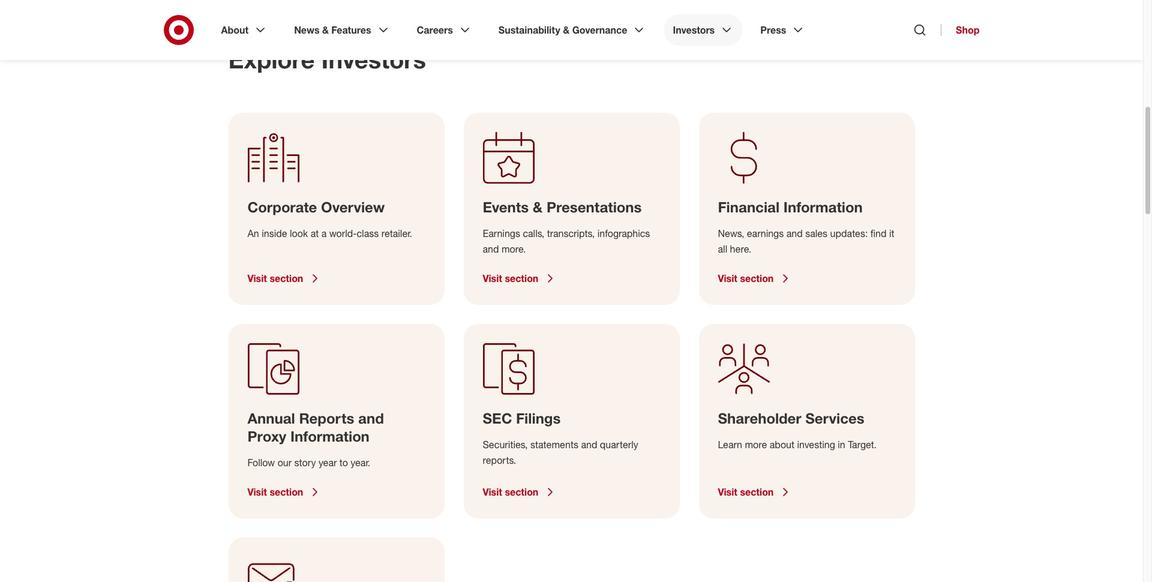 Task type: locate. For each thing, give the bounding box(es) containing it.
an inside look at a world-class retailer.
[[248, 227, 412, 239]]

& up the calls, in the top of the page
[[533, 198, 543, 216]]

section down more.
[[505, 273, 539, 285]]

visit section down reports.
[[483, 486, 539, 498]]

visit section link down news, earnings and sales updates: find it all here.
[[718, 271, 896, 286]]

visit section link down the 'securities, statements and quarterly reports.'
[[483, 485, 661, 499]]

press
[[761, 24, 787, 36]]

retailer.
[[382, 227, 412, 239]]

here.
[[730, 243, 752, 255]]

more.
[[502, 243, 526, 255]]

investing
[[797, 439, 835, 451]]

visit section link down to
[[248, 485, 425, 499]]

&
[[322, 24, 329, 36], [563, 24, 570, 36], [533, 198, 543, 216]]

0 horizontal spatial investors
[[321, 45, 426, 74]]

section down more
[[740, 486, 774, 498]]

& for events
[[533, 198, 543, 216]]

shareholder services
[[718, 409, 865, 427]]

news & features
[[294, 24, 371, 36]]

and inside annual reports and proxy information
[[358, 409, 384, 427]]

visit section
[[248, 273, 303, 285], [483, 273, 539, 285], [718, 273, 774, 285], [248, 486, 303, 498], [483, 486, 539, 498], [718, 486, 774, 498]]

information up sales
[[784, 198, 863, 216]]

find
[[871, 227, 887, 239]]

1 horizontal spatial &
[[533, 198, 543, 216]]

visit section link
[[248, 271, 425, 286], [483, 271, 661, 286], [718, 271, 896, 286], [248, 485, 425, 499], [483, 485, 661, 499], [718, 485, 896, 499]]

section
[[270, 273, 303, 285], [505, 273, 539, 285], [740, 273, 774, 285], [270, 486, 303, 498], [505, 486, 539, 498], [740, 486, 774, 498]]

news, earnings and sales updates: find it all here.
[[718, 227, 895, 255]]

careers
[[417, 24, 453, 36]]

sustainability
[[499, 24, 560, 36]]

events
[[483, 198, 529, 216]]

infographics
[[598, 227, 650, 239]]

2 horizontal spatial &
[[563, 24, 570, 36]]

visit section link for overview
[[248, 271, 425, 286]]

about
[[770, 439, 795, 451]]

and inside the 'securities, statements and quarterly reports.'
[[581, 439, 597, 451]]

governance
[[572, 24, 628, 36]]

& right news
[[322, 24, 329, 36]]

events & presentations
[[483, 198, 642, 216]]

our
[[278, 457, 292, 469]]

& left the governance
[[563, 24, 570, 36]]

visit for annual reports and proxy information
[[248, 486, 267, 498]]

visit section down inside
[[248, 273, 303, 285]]

about link
[[213, 14, 276, 46]]

visit section link down investing
[[718, 485, 896, 499]]

and for news, earnings and sales updates: find it all here.
[[787, 227, 803, 239]]

visit down learn at the right of the page
[[718, 486, 738, 498]]

filings
[[516, 409, 561, 427]]

to
[[340, 457, 348, 469]]

story
[[294, 457, 316, 469]]

sec
[[483, 409, 512, 427]]

visit down more.
[[483, 273, 502, 285]]

visit section link down earnings calls, transcripts, infographics and more.
[[483, 271, 661, 286]]

visit section link down the an inside look at a world-class retailer.
[[248, 271, 425, 286]]

visit section down more.
[[483, 273, 539, 285]]

visit section down more
[[718, 486, 774, 498]]

updates:
[[830, 227, 868, 239]]

visit down reports.
[[483, 486, 502, 498]]

0 horizontal spatial information
[[291, 427, 370, 445]]

information up year
[[291, 427, 370, 445]]

section down 'here.'
[[740, 273, 774, 285]]

visit for shareholder services
[[718, 486, 738, 498]]

visit section link for services
[[718, 485, 896, 499]]

and
[[787, 227, 803, 239], [483, 243, 499, 255], [358, 409, 384, 427], [581, 439, 597, 451]]

explore investors
[[228, 45, 426, 74]]

visit section down our
[[248, 486, 303, 498]]

visit down follow
[[248, 486, 267, 498]]

annual reports and proxy information
[[248, 409, 384, 445]]

section down our
[[270, 486, 303, 498]]

visit
[[248, 273, 267, 285], [483, 273, 502, 285], [718, 273, 738, 285], [248, 486, 267, 498], [483, 486, 502, 498], [718, 486, 738, 498]]

and left quarterly
[[581, 439, 597, 451]]

section down reports.
[[505, 486, 539, 498]]

visit down an
[[248, 273, 267, 285]]

and right reports
[[358, 409, 384, 427]]

an
[[248, 227, 259, 239]]

0 vertical spatial information
[[784, 198, 863, 216]]

section for annual
[[270, 486, 303, 498]]

and inside news, earnings and sales updates: find it all here.
[[787, 227, 803, 239]]

transcripts,
[[547, 227, 595, 239]]

visit section down 'here.'
[[718, 273, 774, 285]]

1 vertical spatial information
[[291, 427, 370, 445]]

and left sales
[[787, 227, 803, 239]]

section down inside
[[270, 273, 303, 285]]

investors
[[673, 24, 715, 36], [321, 45, 426, 74]]

1 horizontal spatial information
[[784, 198, 863, 216]]

corporate overview
[[248, 198, 385, 216]]

visit down all
[[718, 273, 738, 285]]

1 horizontal spatial investors
[[673, 24, 715, 36]]

it
[[890, 227, 895, 239]]

proxy
[[248, 427, 287, 445]]

visit section for sec filings
[[483, 486, 539, 498]]

and down earnings
[[483, 243, 499, 255]]

information
[[784, 198, 863, 216], [291, 427, 370, 445]]

visit section for events & presentations
[[483, 273, 539, 285]]

target.
[[848, 439, 877, 451]]

0 horizontal spatial &
[[322, 24, 329, 36]]

1 vertical spatial investors
[[321, 45, 426, 74]]

shareholder
[[718, 409, 802, 427]]

learn more about investing in target.
[[718, 439, 877, 451]]

visit section for shareholder services
[[718, 486, 774, 498]]

news,
[[718, 227, 745, 239]]

and for securities, statements and quarterly reports.
[[581, 439, 597, 451]]



Task type: describe. For each thing, give the bounding box(es) containing it.
in
[[838, 439, 846, 451]]

annual
[[248, 409, 295, 427]]

services
[[806, 409, 865, 427]]

year
[[319, 457, 337, 469]]

a
[[322, 227, 327, 239]]

explore
[[228, 45, 315, 74]]

sustainability & governance link
[[490, 14, 655, 46]]

inside
[[262, 227, 287, 239]]

look
[[290, 227, 308, 239]]

follow
[[248, 457, 275, 469]]

news
[[294, 24, 320, 36]]

sustainability & governance
[[499, 24, 628, 36]]

& for news
[[322, 24, 329, 36]]

news & features link
[[286, 14, 399, 46]]

reports.
[[483, 454, 516, 466]]

shop link
[[941, 24, 980, 36]]

section for events
[[505, 273, 539, 285]]

visit section for financial information
[[718, 273, 774, 285]]

earnings
[[483, 227, 520, 239]]

financial
[[718, 198, 780, 216]]

class
[[357, 227, 379, 239]]

careers link
[[409, 14, 481, 46]]

and inside earnings calls, transcripts, infographics and more.
[[483, 243, 499, 255]]

visit section for corporate overview
[[248, 273, 303, 285]]

follow our story year to year.
[[248, 457, 370, 469]]

visit for sec filings
[[483, 486, 502, 498]]

0 vertical spatial investors
[[673, 24, 715, 36]]

financial information
[[718, 198, 863, 216]]

corporate
[[248, 198, 317, 216]]

learn
[[718, 439, 742, 451]]

reports
[[299, 409, 354, 427]]

visit section link for filings
[[483, 485, 661, 499]]

sec filings
[[483, 409, 561, 427]]

features
[[332, 24, 371, 36]]

visit for events & presentations
[[483, 273, 502, 285]]

at
[[311, 227, 319, 239]]

securities, statements and quarterly reports.
[[483, 439, 639, 466]]

calls,
[[523, 227, 545, 239]]

visit for financial information
[[718, 273, 738, 285]]

overview
[[321, 198, 385, 216]]

about
[[221, 24, 249, 36]]

year.
[[351, 457, 370, 469]]

earnings
[[747, 227, 784, 239]]

more
[[745, 439, 767, 451]]

visit for corporate overview
[[248, 273, 267, 285]]

visit section link for &
[[483, 271, 661, 286]]

visit section link for information
[[718, 271, 896, 286]]

section for shareholder
[[740, 486, 774, 498]]

& for sustainability
[[563, 24, 570, 36]]

visit section link for reports
[[248, 485, 425, 499]]

shop
[[956, 24, 980, 36]]

press link
[[752, 14, 814, 46]]

visit section for annual reports and proxy information
[[248, 486, 303, 498]]

securities,
[[483, 439, 528, 451]]

world-
[[329, 227, 357, 239]]

investors link
[[665, 14, 743, 46]]

quarterly
[[600, 439, 639, 451]]

information inside annual reports and proxy information
[[291, 427, 370, 445]]

all
[[718, 243, 728, 255]]

section for corporate
[[270, 273, 303, 285]]

sales
[[806, 227, 828, 239]]

presentations
[[547, 198, 642, 216]]

statements
[[531, 439, 579, 451]]

and for annual reports and proxy information
[[358, 409, 384, 427]]

earnings calls, transcripts, infographics and more.
[[483, 227, 650, 255]]

section for sec
[[505, 486, 539, 498]]

section for financial
[[740, 273, 774, 285]]



Task type: vqa. For each thing, say whether or not it's contained in the screenshot.


